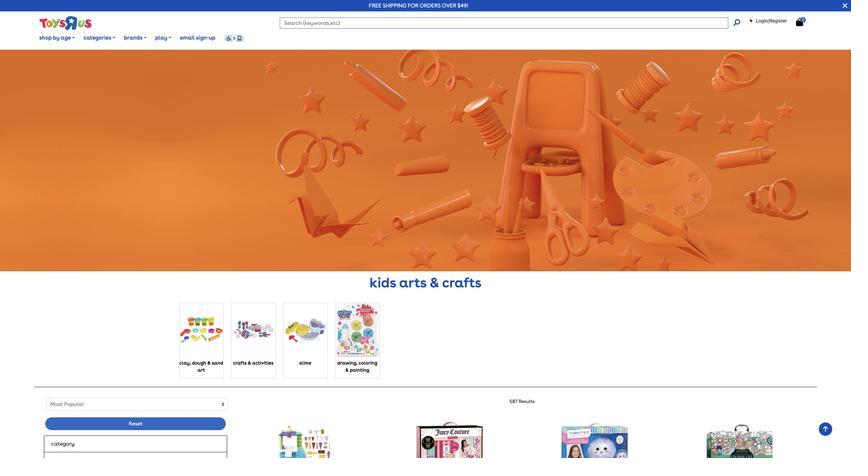 Task type: vqa. For each thing, say whether or not it's contained in the screenshot.
'this icon serves as a link to download the essential accessibility assistive technology app for individuals with physical disabilities. it is featured as part of our commitment to diversity and inclusion.'
yes



Task type: describe. For each thing, give the bounding box(es) containing it.
results
[[519, 398, 535, 404]]

this icon serves as a link to download the essential accessibility assistive technology app for individuals with physical disabilities. it is featured as part of our commitment to diversity and inclusion. image
[[224, 35, 244, 42]]

clay,
[[180, 360, 191, 366]]

drawing, coloring & painting
[[338, 360, 378, 373]]

login/register
[[757, 18, 788, 24]]

arts
[[400, 275, 427, 291]]

shop
[[39, 35, 52, 41]]

0
[[803, 17, 805, 22]]

kids arts & crafts
[[370, 275, 482, 291]]

coloring
[[359, 360, 378, 366]]

Enter Keyword or Item No. search field
[[280, 17, 729, 29]]

1 horizontal spatial crafts
[[443, 275, 482, 291]]

brands
[[124, 35, 143, 41]]

crafts & activities
[[233, 360, 274, 366]]

$49!
[[458, 2, 469, 9]]

& left the activities
[[248, 360, 251, 366]]

categories button
[[79, 30, 120, 46]]

& for clay,
[[207, 360, 211, 366]]

brands button
[[120, 30, 151, 46]]

by
[[53, 35, 60, 41]]

kaleidoscope: ultimate coloring nature carry case - coloring kit image
[[707, 416, 774, 458]]

kids
[[370, 275, 397, 291]]

drawing, coloring & painting image image
[[336, 303, 380, 357]]

menu bar containing shop by age
[[35, 26, 852, 50]]

play
[[155, 35, 168, 41]]

sign-
[[196, 35, 209, 41]]

587
[[510, 398, 518, 404]]

art
[[198, 367, 205, 373]]

activities
[[252, 360, 274, 366]]

toys r us image
[[39, 16, 93, 31]]

email sign-up
[[180, 35, 216, 41]]

clay, dough & sand art
[[180, 360, 223, 373]]

category
[[51, 440, 75, 447]]

categories
[[84, 35, 111, 41]]

free shipping for orders over $49! link
[[369, 2, 469, 9]]

reset
[[129, 420, 143, 427]]

up
[[209, 35, 216, 41]]

slime image image
[[284, 303, 328, 357]]

clay, dough & sand art link
[[179, 303, 223, 374]]

close button image
[[844, 2, 848, 9]]

login/register button
[[750, 17, 788, 24]]

reset button
[[45, 417, 226, 430]]



Task type: locate. For each thing, give the bounding box(es) containing it.
slime
[[300, 360, 312, 366]]

crafts
[[443, 275, 482, 291], [233, 360, 247, 366]]

shop by age
[[39, 35, 71, 41]]

None search field
[[280, 17, 741, 29]]

play-doh kitchen creations ultimate ice cream truck playset toy image
[[277, 416, 333, 458]]

& inside drawing, coloring & painting
[[346, 367, 349, 373]]

dough
[[192, 360, 206, 366]]

free
[[369, 2, 382, 9]]

age
[[61, 35, 71, 41]]

& inside clay, dough & sand art
[[207, 360, 211, 366]]

category element
[[51, 440, 220, 448]]

email sign-up link
[[176, 30, 220, 46]]

&
[[430, 275, 440, 291], [207, 360, 211, 366], [248, 360, 251, 366], [346, 367, 349, 373]]

over
[[442, 2, 457, 9]]

make it real  diy cloud lantern image
[[562, 416, 629, 458]]

juicy couture fashion exchange image
[[416, 416, 484, 458]]

drawing,
[[338, 360, 358, 366]]

orders
[[420, 2, 441, 9]]

slime link
[[284, 303, 328, 367]]

for
[[408, 2, 419, 9]]

kids arts & crafts main content
[[0, 50, 852, 458]]

email
[[180, 35, 195, 41]]

1 vertical spatial crafts
[[233, 360, 247, 366]]

crafts & activities link
[[232, 303, 276, 367]]

shopping bag image
[[797, 18, 804, 26]]

0 vertical spatial crafts
[[443, 275, 482, 291]]

shop by age button
[[35, 30, 79, 46]]

drawing, coloring & painting link
[[336, 303, 380, 374]]

0 link
[[797, 17, 811, 27]]

painting
[[350, 367, 370, 373]]

product-tab tab panel
[[39, 398, 813, 458]]

& down drawing,
[[346, 367, 349, 373]]

crafts & activities image image
[[232, 303, 276, 357]]

menu bar
[[35, 26, 852, 50]]

clay, dough & sand art image image
[[179, 303, 223, 357]]

sand
[[212, 360, 223, 366]]

& for kids
[[430, 275, 440, 291]]

& right arts
[[430, 275, 440, 291]]

free shipping for orders over $49!
[[369, 2, 469, 9]]

& for drawing,
[[346, 367, 349, 373]]

play button
[[151, 30, 176, 46]]

shipping
[[383, 2, 407, 9]]

& left sand
[[207, 360, 211, 366]]

587 results
[[510, 398, 535, 404]]

0 horizontal spatial crafts
[[233, 360, 247, 366]]



